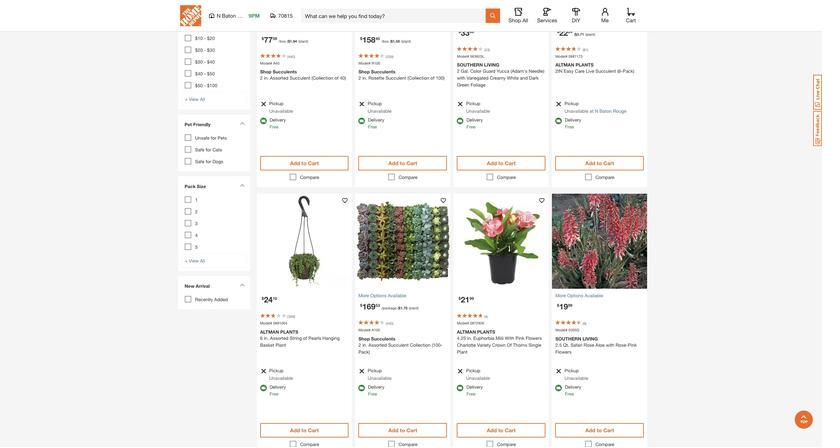 Task type: locate. For each thing, give the bounding box(es) containing it.
view down the $50 - $100 link
[[189, 97, 199, 102]]

limited stock for pickup image
[[359, 101, 365, 107], [556, 101, 562, 107], [260, 369, 266, 374], [556, 369, 562, 374]]

1 vertical spatial plant
[[457, 349, 468, 355]]

altman for 24
[[260, 329, 279, 335]]

/plant inside $ 77 59 /box ( $ 1 . 94 /plant )
[[298, 39, 307, 43]]

1 horizontal spatial $30
[[207, 47, 215, 53]]

10
[[273, 296, 277, 301]]

1 more options available link from the left
[[359, 292, 447, 299]]

- left $100
[[204, 83, 206, 88]]

in. for 77
[[264, 75, 269, 81]]

in. up charlotte
[[467, 336, 472, 341]]

caret icon image inside "new arrival" link
[[240, 284, 245, 287]]

altman down model# 0881004
[[260, 329, 279, 335]]

1 for 77
[[290, 39, 292, 43]]

add for first available shipping image from the right
[[487, 160, 497, 166]]

1 vertical spatial all
[[200, 97, 205, 102]]

shop succulents 2 in. rosette succulent (collection of 100)
[[359, 69, 445, 81]]

succulents inside shop succulents 2 in. assorted succulent collection (100- pack)
[[371, 336, 396, 342]]

9
[[584, 322, 586, 326]]

2 in. assorted succulent (collection of 40) image
[[257, 0, 352, 22]]

in. inside shop succulents 2 in. rosette succulent (collection of 100)
[[362, 75, 367, 81]]

unavailable inside the pickup unavailable at n baton rouge
[[565, 108, 589, 114]]

of
[[335, 75, 339, 81], [431, 75, 435, 81], [303, 336, 307, 341]]

assorted down a40
[[270, 75, 288, 81]]

2 + view all from the top
[[185, 258, 205, 264]]

view
[[189, 97, 199, 102], [189, 258, 199, 264]]

plants up care
[[576, 62, 594, 68]]

all up the arrival
[[200, 258, 205, 264]]

4 - from the top
[[204, 71, 206, 77]]

$40 down $30 - $40 on the left top of page
[[195, 71, 203, 77]]

3 inside $ 22 24 ( $ 3 . 71 /plant )
[[577, 32, 579, 36]]

$ up model# 0872926
[[459, 296, 461, 301]]

0 vertical spatial caret icon image
[[240, 122, 245, 125]]

0 vertical spatial 3
[[577, 32, 579, 36]]

unavailable
[[269, 108, 293, 114], [368, 108, 392, 114], [466, 108, 490, 114], [565, 108, 589, 114], [269, 376, 293, 381], [368, 376, 392, 381], [466, 376, 490, 381], [565, 376, 589, 381]]

0 vertical spatial 4
[[195, 233, 198, 238]]

2 /box from the left
[[382, 39, 389, 43]]

variegated
[[467, 75, 489, 81]]

2 horizontal spatial altman
[[556, 62, 574, 68]]

4 up euphorbia
[[485, 315, 487, 319]]

of for 158
[[431, 75, 435, 81]]

2 horizontal spatial of
[[431, 75, 435, 81]]

shop all
[[509, 17, 528, 23]]

0 horizontal spatial available shipping image
[[260, 118, 267, 124]]

2 in. rosette succulent (collection of 100) image
[[355, 0, 451, 22]]

southern inside southern living 2.5 qt. safari rose aloe with rose-pink flowers
[[556, 336, 581, 342]]

$ left 10
[[262, 296, 264, 301]]

for
[[211, 135, 216, 141], [206, 147, 211, 153], [206, 159, 211, 164]]

with
[[457, 75, 466, 81], [606, 343, 615, 348]]

limited stock for pickup image
[[260, 101, 266, 107], [457, 101, 463, 107], [359, 369, 365, 374], [457, 369, 463, 374]]

$40 up $40 - $50
[[207, 59, 215, 65]]

model# r100
[[359, 61, 380, 65]]

1 horizontal spatial pack)
[[623, 68, 634, 74]]

caret icon image for size
[[240, 184, 245, 187]]

more options available link for succulents
[[359, 292, 447, 299]]

0 horizontal spatial pink
[[516, 336, 525, 341]]

2 gal. color guard yucca (adam's needle) with variegated creamy white and dark green foliage image
[[454, 0, 549, 22]]

altman inside the altman plants 2in easy care live succulent (6-pack)
[[556, 62, 574, 68]]

altman inside altman plants 4.25 in. euphorbia milii with pink flowers charlotte variety crown of thorns single plant
[[457, 329, 476, 335]]

1 horizontal spatial 4
[[485, 315, 487, 319]]

add to cart for the 2 in. assorted succulent collection (100-pack) image available shipping icon
[[389, 428, 417, 434]]

succulent
[[596, 68, 616, 74], [290, 75, 310, 81], [386, 75, 406, 81], [388, 343, 409, 348]]

model# left the 0881004
[[260, 321, 272, 326]]

of left 40)
[[335, 75, 339, 81]]

white
[[507, 75, 519, 81]]

pink right aloe
[[628, 343, 637, 348]]

70815
[[278, 12, 293, 19]]

caret icon image inside the pack size link
[[240, 184, 245, 187]]

dogs
[[212, 159, 223, 164]]

4
[[195, 233, 198, 238], [485, 315, 487, 319]]

0 horizontal spatial options
[[370, 293, 387, 299]]

southern inside southern living 2 gal. color guard yucca (adam's needle) with variegated creamy white and dark green foliage
[[457, 62, 483, 68]]

for left dogs at the left top
[[206, 159, 211, 164]]

plants for 24
[[280, 329, 298, 335]]

of inside shop succulents 2 in. rosette succulent (collection of 100)
[[431, 75, 435, 81]]

1 inside $ 169 53 /package ( $ 1 . 70 /plant )
[[401, 306, 403, 311]]

southern up "qt."
[[556, 336, 581, 342]]

440 for 169
[[387, 322, 393, 326]]

safari
[[571, 343, 583, 348]]

) right 71
[[594, 32, 595, 36]]

( 440 ) down '/package' at the bottom of page
[[386, 322, 394, 326]]

1 horizontal spatial more options available link
[[556, 292, 644, 299]]

pack) for 2in easy care live succulent (6-pack)
[[623, 68, 634, 74]]

0 vertical spatial assorted
[[270, 75, 288, 81]]

altman
[[556, 62, 574, 68], [260, 329, 279, 335], [457, 329, 476, 335]]

cart link
[[624, 8, 638, 24]]

1 horizontal spatial ( 440 )
[[386, 322, 394, 326]]

$ left the 68
[[459, 29, 461, 34]]

0 horizontal spatial rouge
[[238, 12, 253, 19]]

price-range-lowerBound telephone field
[[181, 19, 199, 32]]

0 horizontal spatial (collection
[[312, 75, 333, 81]]

available shipping image
[[260, 118, 267, 124], [359, 118, 365, 124], [457, 118, 464, 124]]

0 vertical spatial pack)
[[623, 68, 634, 74]]

2 more options available from the left
[[556, 293, 603, 299]]

0 vertical spatial pink
[[516, 336, 525, 341]]

(collection
[[312, 75, 333, 81], [408, 75, 429, 81]]

the home depot logo image
[[180, 5, 201, 26]]

all left services at the top right of page
[[523, 17, 528, 23]]

1 options from the left
[[370, 293, 387, 299]]

2 vertical spatial all
[[200, 258, 205, 264]]

1 vertical spatial n
[[595, 108, 598, 114]]

0 vertical spatial + view all link
[[181, 92, 247, 106]]

view for 1st + view all link from the bottom of the page
[[189, 258, 199, 264]]

0 vertical spatial + view all
[[185, 97, 205, 102]]

altman for (
[[556, 62, 574, 68]]

living inside southern living 2.5 qt. safari rose aloe with rose-pink flowers
[[583, 336, 598, 342]]

plants for 21
[[477, 329, 495, 335]]

available for shop succulents
[[388, 293, 406, 299]]

shop down model# r100
[[359, 69, 370, 75]]

24 left 71
[[568, 29, 573, 34]]

99 inside $ 19 99
[[568, 303, 573, 308]]

aloe
[[596, 343, 605, 348]]

0 horizontal spatial more
[[359, 293, 369, 299]]

) down 94
[[294, 54, 295, 59]]

0 horizontal spatial altman
[[260, 329, 279, 335]]

more options available link for living
[[556, 292, 644, 299]]

add for available shipping image corresponding to 158
[[389, 160, 399, 166]]

living
[[484, 62, 499, 68], [583, 336, 598, 342]]

available shipping image for 4.25 in. euphorbia milii with pink flowers charlotte variety crown of thorns single plant image
[[457, 385, 464, 392]]

$100
[[207, 83, 217, 88]]

all for 1st + view all link from the bottom of the page
[[200, 258, 205, 264]]

2 available shipping image from the left
[[359, 118, 365, 124]]

all inside button
[[523, 17, 528, 23]]

of
[[507, 343, 512, 348]]

collection
[[410, 343, 431, 348]]

2 more from the left
[[556, 293, 566, 299]]

1 horizontal spatial $20
[[207, 35, 215, 41]]

n
[[217, 12, 221, 19], [595, 108, 598, 114]]

view down 5 link
[[189, 258, 199, 264]]

0 vertical spatial for
[[211, 135, 216, 141]]

0 vertical spatial $40
[[207, 59, 215, 65]]

in. inside shop succulents 2 in. assorted succulent (collection of 40)
[[264, 75, 269, 81]]

440 down '/package' at the bottom of page
[[387, 322, 393, 326]]

$ 19 99
[[557, 302, 573, 312]]

more options available link up 70
[[359, 292, 447, 299]]

2 inside shop succulents 2 in. assorted succulent (collection of 40)
[[260, 75, 263, 81]]

2 options from the left
[[567, 293, 584, 299]]

1 left 58
[[393, 39, 395, 43]]

assorted down a100
[[369, 343, 387, 348]]

pack) inside the altman plants 2in easy care live succulent (6-pack)
[[623, 68, 634, 74]]

440
[[288, 54, 294, 59], [387, 322, 393, 326]]

2 left gal.
[[457, 68, 460, 74]]

delivery free for available shipping icon associated with 6 in. assorted string of pearls hanging basket plant image
[[270, 385, 286, 397]]

0 vertical spatial plant
[[276, 343, 286, 348]]

0 horizontal spatial flowers
[[526, 336, 542, 341]]

- down $30 - $40 on the left top of page
[[204, 71, 206, 77]]

1 + view all from the top
[[185, 97, 205, 102]]

2 available from the left
[[585, 293, 603, 299]]

. right 59
[[292, 39, 293, 43]]

gal.
[[461, 68, 469, 74]]

0 vertical spatial living
[[484, 62, 499, 68]]

baton right at
[[600, 108, 612, 114]]

0 horizontal spatial southern
[[457, 62, 483, 68]]

0 vertical spatial $20
[[207, 35, 215, 41]]

58382sl
[[470, 54, 485, 58]]

( 399 )
[[287, 315, 295, 319]]

1 vertical spatial southern
[[556, 336, 581, 342]]

assorted inside shop succulents 2 in. assorted succulent collection (100- pack)
[[369, 343, 387, 348]]

1 horizontal spatial flowers
[[556, 349, 572, 355]]

( 440 ) for 169
[[386, 322, 394, 326]]

. down diy
[[579, 32, 580, 36]]

0 horizontal spatial with
[[457, 75, 466, 81]]

(collection inside shop succulents 2 in. rosette succulent (collection of 100)
[[408, 75, 429, 81]]

safe for cats link
[[195, 147, 222, 153]]

model# for model# a100
[[359, 328, 371, 333]]

southern up gal.
[[457, 62, 483, 68]]

2 for 158
[[359, 75, 361, 81]]

1 horizontal spatial 3
[[577, 32, 579, 36]]

succulent inside shop succulents 2 in. rosette succulent (collection of 100)
[[386, 75, 406, 81]]

1 vertical spatial $50
[[195, 83, 203, 88]]

flowers inside altman plants 4.25 in. euphorbia milii with pink flowers charlotte variety crown of thorns single plant
[[526, 336, 542, 341]]

0 vertical spatial view
[[189, 97, 199, 102]]

model# left 0305q
[[556, 328, 568, 333]]

living inside southern living 2 gal. color guard yucca (adam's needle) with variegated creamy white and dark green foliage
[[484, 62, 499, 68]]

added
[[214, 297, 228, 303]]

$10
[[195, 35, 203, 41]]

0 vertical spatial with
[[457, 75, 466, 81]]

+ up pet
[[185, 97, 188, 102]]

1 vertical spatial $30
[[195, 59, 203, 65]]

more options available link up '( 9 )'
[[556, 292, 644, 299]]

+ view all down 5 link
[[185, 258, 205, 264]]

4 down 3 link
[[195, 233, 198, 238]]

1 caret icon image from the top
[[240, 122, 245, 125]]

1 vertical spatial +
[[185, 258, 188, 264]]

available shipping image for 158
[[359, 118, 365, 124]]

94
[[293, 39, 297, 43]]

440 for 77
[[288, 54, 294, 59]]

1 vertical spatial $20
[[195, 47, 203, 53]]

. inside $ 158 45 /box ( $ 1 . 58 /plant )
[[395, 39, 396, 43]]

plant
[[276, 343, 286, 348], [457, 349, 468, 355]]

$10 - $20 link
[[195, 35, 215, 41]]

plants inside altman plants 4.25 in. euphorbia milii with pink flowers charlotte variety crown of thorns single plant
[[477, 329, 495, 335]]

assorted up basket
[[270, 336, 288, 341]]

) up 'guard'
[[489, 47, 490, 52]]

shop inside shop succulents 2 in. rosette succulent (collection of 100)
[[359, 69, 370, 75]]

0 horizontal spatial plant
[[276, 343, 286, 348]]

3 - from the top
[[204, 59, 206, 65]]

1 vertical spatial rouge
[[613, 108, 627, 114]]

/plant for 77
[[298, 39, 307, 43]]

2 inside shop succulents 2 in. rosette succulent (collection of 100)
[[359, 75, 361, 81]]

1 vertical spatial for
[[206, 147, 211, 153]]

4.25
[[457, 336, 466, 341]]

available up '( 9 )'
[[585, 293, 603, 299]]

1 vertical spatial 3
[[195, 221, 198, 227]]

3 available shipping image from the left
[[457, 118, 464, 124]]

259
[[387, 54, 393, 59]]

in. for 158
[[362, 75, 367, 81]]

safe for cats
[[195, 147, 222, 153]]

in. inside altman plants 4.25 in. euphorbia milii with pink flowers charlotte variety crown of thorns single plant
[[467, 336, 472, 341]]

( inside $ 158 45 /box ( $ 1 . 58 /plant )
[[390, 39, 391, 43]]

( 23 )
[[484, 47, 490, 52]]

- for $40
[[204, 71, 206, 77]]

/box right 45
[[382, 39, 389, 43]]

1 vertical spatial pack)
[[359, 349, 370, 355]]

1 available from the left
[[388, 293, 406, 299]]

$ inside the $ 33 68
[[459, 29, 461, 34]]

altman plants 2in easy care live succulent (6-pack)
[[556, 62, 634, 74]]

caret icon image inside pet friendly link
[[240, 122, 245, 125]]

0 vertical spatial all
[[523, 17, 528, 23]]

1 vertical spatial + view all link
[[181, 254, 247, 268]]

1 horizontal spatial plants
[[477, 329, 495, 335]]

care
[[575, 68, 585, 74]]

altman plants 6 in. assorted string of pearls hanging basket plant
[[260, 329, 340, 348]]

2 inside shop succulents 2 in. assorted succulent collection (100- pack)
[[359, 343, 361, 348]]

1 vertical spatial baton
[[600, 108, 612, 114]]

caret icon image
[[240, 122, 245, 125], [240, 184, 245, 187], [240, 284, 245, 287]]

succulents for 77
[[273, 69, 297, 75]]

0 vertical spatial rouge
[[238, 12, 253, 19]]

r100
[[372, 61, 380, 65]]

add for available shipping icon for 4.25 in. euphorbia milii with pink flowers charlotte variety crown of thorns single plant image
[[487, 428, 497, 434]]

+ view all
[[185, 97, 205, 102], [185, 258, 205, 264]]

available up $ 169 53 /package ( $ 1 . 70 /plant )
[[388, 293, 406, 299]]

68
[[470, 29, 474, 34]]

( inside $ 77 59 /box ( $ 1 . 94 /plant )
[[287, 39, 288, 43]]

1 horizontal spatial $40
[[207, 59, 215, 65]]

shop succulents 2 in. assorted succulent collection (100- pack)
[[359, 336, 443, 355]]

live
[[586, 68, 594, 74]]

1 vertical spatial with
[[606, 343, 615, 348]]

model# for model# 0881004
[[260, 321, 272, 326]]

1 horizontal spatial rouge
[[613, 108, 627, 114]]

succulents inside shop succulents 2 in. rosette succulent (collection of 100)
[[371, 69, 396, 75]]

/plant
[[585, 32, 594, 36], [298, 39, 307, 43], [401, 39, 410, 43], [409, 306, 418, 311]]

$30 up $40 - $50 link
[[195, 59, 203, 65]]

1 horizontal spatial /box
[[382, 39, 389, 43]]

/plant for 158
[[401, 39, 410, 43]]

$20 - $30
[[195, 47, 215, 53]]

pack) for 2 in. assorted succulent collection (100- pack)
[[359, 349, 370, 355]]

1 vertical spatial living
[[583, 336, 598, 342]]

delivery free for the 2 in. assorted succulent collection (100-pack) image available shipping icon
[[368, 385, 384, 397]]

southern
[[457, 62, 483, 68], [556, 336, 581, 342]]

pet
[[185, 122, 192, 127]]

. right '/package' at the bottom of page
[[403, 306, 404, 311]]

$ left 70
[[399, 306, 401, 311]]

available shipping image
[[556, 118, 562, 124], [260, 385, 267, 392], [359, 385, 365, 392], [457, 385, 464, 392], [556, 385, 562, 392]]

for for pets
[[211, 135, 216, 141]]

0 vertical spatial 99
[[470, 296, 474, 301]]

. inside $ 169 53 /package ( $ 1 . 70 /plant )
[[403, 306, 404, 311]]

(collection left 100)
[[408, 75, 429, 81]]

2 for 77
[[260, 75, 263, 81]]

n right at
[[595, 108, 598, 114]]

1 horizontal spatial baton
[[600, 108, 612, 114]]

.
[[579, 32, 580, 36], [292, 39, 293, 43], [395, 39, 396, 43], [403, 306, 404, 311]]

0 vertical spatial safe
[[195, 147, 204, 153]]

- for $50
[[204, 83, 206, 88]]

2 safe from the top
[[195, 159, 204, 164]]

+ view all link down $100
[[181, 92, 247, 106]]

2 vertical spatial assorted
[[369, 343, 387, 348]]

$50 up $100
[[207, 71, 215, 77]]

/plant right 70
[[409, 306, 418, 311]]

/plant inside $ 158 45 /box ( $ 1 . 58 /plant )
[[401, 39, 410, 43]]

pack size link
[[181, 180, 247, 195]]

1 vertical spatial 99
[[568, 303, 573, 308]]

1 view from the top
[[189, 97, 199, 102]]

) down $ 158 45 /box ( $ 1 . 58 /plant )
[[393, 54, 394, 59]]

plants inside altman plants 6 in. assorted string of pearls hanging basket plant
[[280, 329, 298, 335]]

model# left '0881173'
[[556, 54, 568, 58]]

0881004
[[273, 321, 287, 326]]

0 horizontal spatial 440
[[288, 54, 294, 59]]

0 vertical spatial baton
[[222, 12, 236, 19]]

shop down model# a100
[[359, 336, 370, 342]]

a40
[[273, 61, 280, 65]]

green
[[457, 82, 469, 88]]

. inside $ 77 59 /box ( $ 1 . 94 /plant )
[[292, 39, 293, 43]]

succulents for 158
[[371, 69, 396, 75]]

0 horizontal spatial plants
[[280, 329, 298, 335]]

$20 right $10
[[207, 35, 215, 41]]

more up 19
[[556, 293, 566, 299]]

$ inside $ 21 99
[[459, 296, 461, 301]]

in. inside shop succulents 2 in. assorted succulent collection (100- pack)
[[362, 343, 367, 348]]

1 horizontal spatial southern
[[556, 336, 581, 342]]

$ left 59
[[262, 36, 264, 41]]

) up the altman plants 2in easy care live succulent (6-pack)
[[588, 47, 589, 52]]

53
[[376, 303, 380, 308]]

1 vertical spatial safe
[[195, 159, 204, 164]]

1 vertical spatial 24
[[264, 295, 273, 305]]

of left 100)
[[431, 75, 435, 81]]

$ left 94
[[288, 39, 290, 43]]

pickup
[[269, 101, 283, 106], [368, 101, 382, 106], [466, 101, 480, 106], [565, 101, 579, 106], [269, 368, 283, 374], [368, 368, 382, 374], [466, 368, 480, 374], [565, 368, 579, 374]]

/plant right 58
[[401, 39, 410, 43]]

model# for model# 0305q
[[556, 328, 568, 333]]

plants up string
[[280, 329, 298, 335]]

- right $10
[[204, 35, 206, 41]]

options
[[370, 293, 387, 299], [567, 293, 584, 299]]

24 up model# 0881004
[[264, 295, 273, 305]]

2 caret icon image from the top
[[240, 184, 245, 187]]

qt.
[[563, 343, 569, 348]]

price-range-upperBound telephone field
[[206, 19, 224, 32]]

model# left 0872926
[[457, 321, 469, 326]]

1 horizontal spatial more options available
[[556, 293, 603, 299]]

/plant inside $ 169 53 /package ( $ 1 . 70 /plant )
[[409, 306, 418, 311]]

0 horizontal spatial $30
[[195, 59, 203, 65]]

succulent inside shop succulents 2 in. assorted succulent (collection of 40)
[[290, 75, 310, 81]]

delivery free for available shipping image corresponding to 77
[[270, 117, 286, 130]]

for for cats
[[206, 147, 211, 153]]

more options available up the 53
[[359, 293, 406, 299]]

/box inside $ 158 45 /box ( $ 1 . 58 /plant )
[[382, 39, 389, 43]]

succulent inside shop succulents 2 in. assorted succulent collection (100- pack)
[[388, 343, 409, 348]]

1 (collection from the left
[[312, 75, 333, 81]]

add for 2.5 qt. safari rose aloe with rose-pink flowers image available shipping icon
[[585, 428, 595, 434]]

- for $10
[[204, 35, 206, 41]]

3 up 4 link
[[195, 221, 198, 227]]

plants
[[576, 62, 594, 68], [280, 329, 298, 335], [477, 329, 495, 335]]

40)
[[340, 75, 346, 81]]

for for dogs
[[206, 159, 211, 164]]

0 vertical spatial southern
[[457, 62, 483, 68]]

living for rose
[[583, 336, 598, 342]]

assorted inside shop succulents 2 in. assorted succulent (collection of 40)
[[270, 75, 288, 81]]

altman for 21
[[457, 329, 476, 335]]

options up the 53
[[370, 293, 387, 299]]

. right 45
[[395, 39, 396, 43]]

hanging
[[323, 336, 340, 341]]

shop inside shop succulents 2 in. assorted succulent (collection of 40)
[[260, 69, 271, 75]]

assorted for 77
[[270, 75, 288, 81]]

1 vertical spatial flowers
[[556, 349, 572, 355]]

succulents
[[273, 69, 297, 75], [371, 69, 396, 75], [371, 336, 396, 342]]

delivery free for available shipping icon for 4.25 in. euphorbia milii with pink flowers charlotte variety crown of thorns single plant image
[[467, 385, 483, 397]]

1 horizontal spatial available shipping image
[[359, 118, 365, 124]]

0 vertical spatial 440
[[288, 54, 294, 59]]

1 horizontal spatial plant
[[457, 349, 468, 355]]

all for 2nd + view all link from the bottom of the page
[[200, 97, 205, 102]]

in. down model# a100
[[362, 343, 367, 348]]

2 (collection from the left
[[408, 75, 429, 81]]

0 horizontal spatial ( 440 )
[[287, 54, 295, 59]]

milii
[[496, 336, 504, 341]]

1 horizontal spatial available
[[585, 293, 603, 299]]

24
[[568, 29, 573, 34], [264, 295, 273, 305]]

model# a40
[[260, 61, 280, 65]]

altman inside altman plants 6 in. assorted string of pearls hanging basket plant
[[260, 329, 279, 335]]

$50 down $40 - $50
[[195, 83, 203, 88]]

1 inside $ 77 59 /box ( $ 1 . 94 /plant )
[[290, 39, 292, 43]]

1 horizontal spatial of
[[335, 75, 339, 81]]

more options available up $ 19 99
[[556, 293, 603, 299]]

0 horizontal spatial /box
[[279, 39, 286, 43]]

with right aloe
[[606, 343, 615, 348]]

succulents inside shop succulents 2 in. assorted succulent (collection of 40)
[[273, 69, 297, 75]]

0881173
[[569, 54, 583, 58]]

flowers up single at bottom
[[526, 336, 542, 341]]

shop left services at the top right of page
[[509, 17, 521, 23]]

pet friendly
[[185, 122, 211, 127]]

$ left the 53
[[360, 303, 362, 308]]

1 more options available from the left
[[359, 293, 406, 299]]

2 view from the top
[[189, 258, 199, 264]]

plant inside altman plants 4.25 in. euphorbia milii with pink flowers charlotte variety crown of thorns single plant
[[457, 349, 468, 355]]

$10 - $20
[[195, 35, 215, 41]]

safe down unsafe
[[195, 147, 204, 153]]

1 + view all link from the top
[[181, 92, 247, 106]]

) right 58
[[410, 39, 411, 43]]

living up rose in the bottom of the page
[[583, 336, 598, 342]]

2 left rosette
[[359, 75, 361, 81]]

caret icon image for friendly
[[240, 122, 245, 125]]

plant inside altman plants 6 in. assorted string of pearls hanging basket plant
[[276, 343, 286, 348]]

shop for 77
[[260, 69, 271, 75]]

for left cats
[[206, 147, 211, 153]]

1 vertical spatial assorted
[[270, 336, 288, 341]]

99 up model# 0872926
[[470, 296, 474, 301]]

shop down model# a40
[[260, 69, 271, 75]]

succulent inside the altman plants 2in easy care live succulent (6-pack)
[[596, 68, 616, 74]]

99 for 21
[[470, 296, 474, 301]]

model# for model# r100
[[359, 61, 371, 65]]

succulent for 169
[[388, 343, 409, 348]]

1 horizontal spatial altman
[[457, 329, 476, 335]]

in. left rosette
[[362, 75, 367, 81]]

shop for 158
[[359, 69, 370, 75]]

59
[[273, 36, 277, 41]]

1 more from the left
[[359, 293, 369, 299]]

shop inside shop succulents 2 in. assorted succulent collection (100- pack)
[[359, 336, 370, 342]]

2 inside southern living 2 gal. color guard yucca (adam's needle) with variegated creamy white and dark green foliage
[[457, 68, 460, 74]]

flowers
[[526, 336, 542, 341], [556, 349, 572, 355]]

plants inside the altman plants 2in easy care live succulent (6-pack)
[[576, 62, 594, 68]]

0 horizontal spatial more options available
[[359, 293, 406, 299]]

pack) inside shop succulents 2 in. assorted succulent collection (100- pack)
[[359, 349, 370, 355]]

1 horizontal spatial 24
[[568, 29, 573, 34]]

with inside southern living 2.5 qt. safari rose aloe with rose-pink flowers
[[606, 343, 615, 348]]

2 down model# a100
[[359, 343, 361, 348]]

safe down safe for cats link
[[195, 159, 204, 164]]

1 + from the top
[[185, 97, 188, 102]]

1 - from the top
[[204, 35, 206, 41]]

1 safe from the top
[[195, 147, 204, 153]]

99 inside $ 21 99
[[470, 296, 474, 301]]

2 + from the top
[[185, 258, 188, 264]]

string
[[290, 336, 302, 341]]

1 vertical spatial 440
[[387, 322, 393, 326]]

in. for 169
[[362, 343, 367, 348]]

1 /box from the left
[[279, 39, 286, 43]]

5 - from the top
[[204, 83, 206, 88]]

1 horizontal spatial living
[[583, 336, 598, 342]]

add for the 2 in. assorted succulent collection (100-pack) image available shipping icon
[[389, 428, 399, 434]]

1 available shipping image from the left
[[260, 118, 267, 124]]

0 horizontal spatial 4
[[195, 233, 198, 238]]

southern for qt.
[[556, 336, 581, 342]]

of inside shop succulents 2 in. assorted succulent (collection of 40)
[[335, 75, 339, 81]]

/plant for 169
[[409, 306, 418, 311]]

- for $20
[[204, 47, 206, 53]]

0 horizontal spatial available
[[388, 293, 406, 299]]

0 horizontal spatial 3
[[195, 221, 198, 227]]

delivery
[[270, 117, 286, 123], [368, 117, 384, 123], [467, 117, 483, 123], [565, 117, 581, 123], [270, 385, 286, 390], [368, 385, 384, 390], [467, 385, 483, 390], [565, 385, 581, 390]]

variety
[[477, 343, 491, 348]]

(collection inside shop succulents 2 in. assorted succulent (collection of 40)
[[312, 75, 333, 81]]

2 - from the top
[[204, 47, 206, 53]]

model# for model# 0872926
[[457, 321, 469, 326]]

3 caret icon image from the top
[[240, 284, 245, 287]]

pickup inside the pickup unavailable at n baton rouge
[[565, 101, 579, 106]]

0872926
[[470, 321, 484, 326]]

1 inside $ 158 45 /box ( $ 1 . 58 /plant )
[[393, 39, 395, 43]]

/plant right 94
[[298, 39, 307, 43]]

0 vertical spatial ( 440 )
[[287, 54, 295, 59]]

) inside $ 22 24 ( $ 3 . 71 /plant )
[[594, 32, 595, 36]]

(collection left 40)
[[312, 75, 333, 81]]

easy
[[564, 68, 574, 74]]

1 horizontal spatial n
[[595, 108, 598, 114]]

0 horizontal spatial more options available link
[[359, 292, 447, 299]]

model# left 58382sl
[[457, 54, 469, 58]]

1 vertical spatial $40
[[195, 71, 203, 77]]

$20
[[207, 35, 215, 41], [195, 47, 203, 53]]

5 link
[[195, 245, 198, 250]]

pink
[[516, 336, 525, 341], [628, 343, 637, 348]]

2 more options available link from the left
[[556, 292, 644, 299]]

440 down 94
[[288, 54, 294, 59]]

$50
[[207, 71, 215, 77], [195, 83, 203, 88]]

/box inside $ 77 59 /box ( $ 1 . 94 /plant )
[[279, 39, 286, 43]]

/box right 59
[[279, 39, 286, 43]]



Task type: describe. For each thing, give the bounding box(es) containing it.
live chat image
[[813, 75, 822, 110]]

2in easy care live succulent (6-pack) image
[[552, 0, 647, 22]]

more for southern
[[556, 293, 566, 299]]

+ view all for 2nd + view all link from the bottom of the page
[[185, 97, 205, 102]]

$ 77 59 /box ( $ 1 . 94 /plant )
[[262, 35, 308, 44]]

flowers inside southern living 2.5 qt. safari rose aloe with rose-pink flowers
[[556, 349, 572, 355]]

add for available shipping icon associated with 6 in. assorted string of pearls hanging basket plant image
[[290, 428, 300, 434]]

pickup unavailable at n baton rouge
[[565, 101, 627, 114]]

guard
[[483, 68, 496, 74]]

basket
[[260, 343, 274, 348]]

price link
[[181, 2, 247, 17]]

available shipping image for 6 in. assorted string of pearls hanging basket plant image
[[260, 385, 267, 392]]

shop for 169
[[359, 336, 370, 342]]

recently added
[[195, 297, 228, 303]]

add for available shipping image corresponding to 77
[[290, 160, 300, 166]]

limited stock for pickup image for available shipping image corresponding to 158
[[359, 101, 365, 107]]

$30 - $40
[[195, 59, 215, 65]]

pink inside southern living 2.5 qt. safari rose aloe with rose-pink flowers
[[628, 343, 637, 348]]

unsafe for pets
[[195, 135, 227, 141]]

0 vertical spatial $50
[[207, 71, 215, 77]]

/box for 158
[[382, 39, 389, 43]]

needle)
[[529, 68, 544, 74]]

. for 158
[[395, 39, 396, 43]]

rouge inside the pickup unavailable at n baton rouge
[[613, 108, 627, 114]]

) inside $ 77 59 /box ( $ 1 . 94 /plant )
[[307, 39, 308, 43]]

southern for gal.
[[457, 62, 483, 68]]

a100
[[372, 328, 380, 333]]

rosette
[[369, 75, 384, 81]]

What can we help you find today? search field
[[305, 9, 485, 23]]

limited stock for pickup image for available shipping icon associated with 6 in. assorted string of pearls hanging basket plant image
[[260, 369, 266, 374]]

6 in. assorted string of pearls hanging basket plant image
[[257, 194, 352, 289]]

limited stock for pickup image for 2.5 qt. safari rose aloe with rose-pink flowers image available shipping icon
[[556, 369, 562, 374]]

) inside $ 158 45 /box ( $ 1 . 58 /plant )
[[410, 39, 411, 43]]

$40 - $50 link
[[195, 71, 215, 77]]

2 for 169
[[359, 343, 361, 348]]

pet friendly link
[[181, 118, 247, 133]]

1 up 2 link
[[195, 197, 198, 203]]

more options available for living
[[556, 293, 603, 299]]

foliage
[[471, 82, 486, 88]]

model# 0305q
[[556, 328, 579, 333]]

new
[[185, 284, 194, 289]]

rose-
[[616, 343, 628, 348]]

with inside southern living 2 gal. color guard yucca (adam's needle) with variegated creamy white and dark green foliage
[[457, 75, 466, 81]]

5
[[195, 245, 198, 250]]

options for succulents
[[370, 293, 387, 299]]

safe for safe for dogs
[[195, 159, 204, 164]]

$20 - $30 link
[[195, 47, 215, 53]]

$40 - $50
[[195, 71, 215, 77]]

crown
[[492, 343, 506, 348]]

single
[[529, 343, 541, 348]]

$50 - $100
[[195, 83, 217, 88]]

158
[[362, 35, 376, 44]]

4.25 in. euphorbia milii with pink flowers charlotte variety crown of thorns single plant image
[[454, 194, 549, 289]]

southern living 2 gal. color guard yucca (adam's needle) with variegated creamy white and dark green foliage
[[457, 62, 544, 88]]

4 link
[[195, 233, 198, 238]]

0 vertical spatial $30
[[207, 47, 215, 53]]

delivery free for first available shipping image from the right
[[467, 117, 483, 130]]

$ down services at the top right of page
[[557, 29, 559, 34]]

) up rose in the bottom of the page
[[586, 322, 587, 326]]

. inside $ 22 24 ( $ 3 . 71 /plant )
[[579, 32, 580, 36]]

/box for 77
[[279, 39, 286, 43]]

) inside $ 169 53 /package ( $ 1 . 70 /plant )
[[418, 306, 419, 311]]

and
[[520, 75, 528, 81]]

in. inside altman plants 6 in. assorted string of pearls hanging basket plant
[[264, 336, 269, 341]]

81
[[584, 47, 588, 52]]

add to cart for available shipping image corresponding to 158
[[389, 160, 417, 166]]

safe for dogs
[[195, 159, 223, 164]]

living for guard
[[484, 62, 499, 68]]

) up string
[[294, 315, 295, 319]]

model# for model# 58382sl
[[457, 54, 469, 58]]

cats
[[212, 147, 222, 153]]

( 259 )
[[386, 54, 394, 59]]

0 horizontal spatial 24
[[264, 295, 273, 305]]

available shipping image for 2.5 qt. safari rose aloe with rose-pink flowers image
[[556, 385, 562, 392]]

70815 button
[[270, 12, 293, 19]]

model# 58382sl
[[457, 54, 485, 58]]

. for 77
[[292, 39, 293, 43]]

0 horizontal spatial $50
[[195, 83, 203, 88]]

$ left 71
[[575, 32, 577, 36]]

me button
[[595, 8, 616, 24]]

77
[[264, 35, 273, 44]]

+ for 2nd + view all link from the bottom of the page
[[185, 97, 188, 102]]

( 9 )
[[583, 322, 587, 326]]

more for shop
[[359, 293, 369, 299]]

creamy
[[490, 75, 506, 81]]

plants for (
[[576, 62, 594, 68]]

caret icon image for arrival
[[240, 284, 245, 287]]

$30 - $40 link
[[195, 59, 215, 65]]

color
[[470, 68, 482, 74]]

more options available for succulents
[[359, 293, 406, 299]]

169
[[362, 302, 376, 312]]

$ inside $ 19 99
[[557, 303, 559, 308]]

pearls
[[308, 336, 321, 341]]

1 vertical spatial 4
[[485, 315, 487, 319]]

model# for model# 0881173
[[556, 54, 568, 58]]

add to cart for available shipping icon associated with 6 in. assorted string of pearls hanging basket plant image
[[290, 428, 319, 434]]

add to cart for available shipping image corresponding to 77
[[290, 160, 319, 166]]

1 link
[[195, 197, 198, 203]]

) up euphorbia
[[487, 315, 488, 319]]

(collection for 77
[[312, 75, 333, 81]]

succulents for 169
[[371, 336, 396, 342]]

available shipping image for the 2 in. assorted succulent collection (100-pack) image
[[359, 385, 365, 392]]

with
[[505, 336, 514, 341]]

45
[[376, 36, 380, 41]]

) down '/package' at the bottom of page
[[393, 322, 394, 326]]

safe for dogs link
[[195, 159, 223, 164]]

diy button
[[566, 8, 587, 24]]

pink inside altman plants 4.25 in. euphorbia milii with pink flowers charlotte variety crown of thorns single plant
[[516, 336, 525, 341]]

safe for safe for cats
[[195, 147, 204, 153]]

unsafe for pets link
[[195, 135, 227, 141]]

add to cart for first available shipping image from the right
[[487, 160, 516, 166]]

n inside the pickup unavailable at n baton rouge
[[595, 108, 598, 114]]

99 for 19
[[568, 303, 573, 308]]

arrival
[[196, 284, 210, 289]]

n baton rouge link
[[595, 108, 627, 114]]

1 for 158
[[393, 39, 395, 43]]

2 + view all link from the top
[[181, 254, 247, 268]]

n baton rouge
[[217, 12, 253, 19]]

baton inside the pickup unavailable at n baton rouge
[[600, 108, 612, 114]]

$ inside the $ 24 10
[[262, 296, 264, 301]]

of for 77
[[335, 75, 339, 81]]

21
[[461, 295, 470, 305]]

/plant inside $ 22 24 ( $ 3 . 71 /plant )
[[585, 32, 594, 36]]

recently added link
[[195, 297, 228, 303]]

succulent for 77
[[290, 75, 310, 81]]

+ view all for 1st + view all link from the bottom of the page
[[185, 258, 205, 264]]

( inside $ 169 53 /package ( $ 1 . 70 /plant )
[[398, 306, 399, 311]]

shop all button
[[508, 8, 529, 24]]

delivery free for available shipping image corresponding to 158
[[368, 117, 384, 130]]

model# a100
[[359, 328, 380, 333]]

delivery free for 2.5 qt. safari rose aloe with rose-pink flowers image available shipping icon
[[565, 385, 581, 397]]

feedback link image
[[813, 111, 822, 146]]

assorted for 169
[[369, 343, 387, 348]]

2 down 1 link
[[195, 209, 198, 215]]

pack
[[185, 184, 196, 189]]

+ for 1st + view all link from the bottom of the page
[[185, 258, 188, 264]]

2.5 qt. safari rose aloe with rose-pink flowers image
[[552, 194, 647, 289]]

0 horizontal spatial n
[[217, 12, 221, 19]]

friendly
[[193, 122, 211, 127]]

2 link
[[195, 209, 198, 215]]

$ 21 99
[[459, 295, 474, 305]]

100)
[[436, 75, 445, 81]]

( inside $ 22 24 ( $ 3 . 71 /plant )
[[574, 32, 575, 36]]

new arrival link
[[181, 280, 247, 295]]

( 440 ) for 77
[[287, 54, 295, 59]]

altman plants 4.25 in. euphorbia milii with pink flowers charlotte variety crown of thorns single plant
[[457, 329, 542, 355]]

1 for 169
[[401, 306, 403, 311]]

(adam's
[[511, 68, 528, 74]]

add to cart for available shipping icon for 4.25 in. euphorbia milii with pink flowers charlotte variety crown of thorns single plant image
[[487, 428, 516, 434]]

$ left 45
[[360, 36, 362, 41]]

at
[[590, 108, 594, 114]]

of inside altman plants 6 in. assorted string of pearls hanging basket plant
[[303, 336, 307, 341]]

(collection for 158
[[408, 75, 429, 81]]

add to cart for 2.5 qt. safari rose aloe with rose-pink flowers image available shipping icon
[[585, 428, 614, 434]]

options for living
[[567, 293, 584, 299]]

6
[[260, 336, 263, 341]]

view for 2nd + view all link from the bottom of the page
[[189, 97, 199, 102]]

71
[[580, 32, 584, 36]]

9pm
[[249, 12, 260, 19]]

recently
[[195, 297, 213, 303]]

unsafe
[[195, 135, 210, 141]]

yucca
[[497, 68, 509, 74]]

. for 169
[[403, 306, 404, 311]]

/package
[[382, 306, 397, 311]]

- for $30
[[204, 59, 206, 65]]

0 horizontal spatial baton
[[222, 12, 236, 19]]

assorted inside altman plants 6 in. assorted string of pearls hanging basket plant
[[270, 336, 288, 341]]

$ left 58
[[391, 39, 393, 43]]

( 4 )
[[484, 315, 488, 319]]

24 inside $ 22 24 ( $ 3 . 71 /plant )
[[568, 29, 573, 34]]

2 in. assorted succulent collection (100-pack) image
[[355, 194, 451, 289]]

size
[[197, 184, 206, 189]]

2.5
[[556, 343, 562, 348]]

23
[[485, 47, 489, 52]]

succulent for 158
[[386, 75, 406, 81]]

shop inside button
[[509, 17, 521, 23]]

3 link
[[195, 221, 198, 227]]



Task type: vqa. For each thing, say whether or not it's contained in the screenshot.
NOW
no



